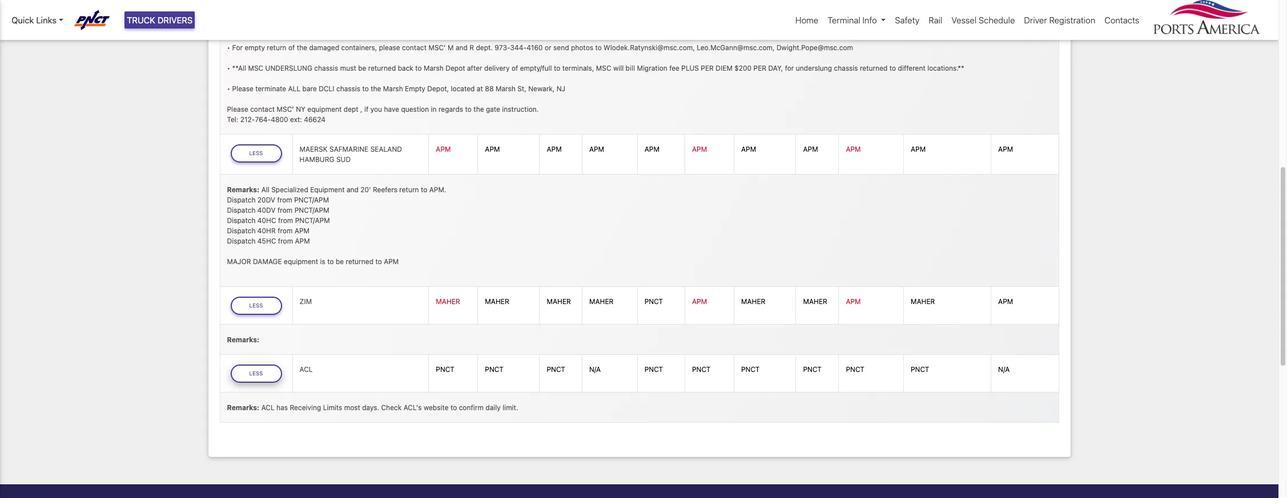 Task type: locate. For each thing, give the bounding box(es) containing it.
1 • from the top
[[227, 43, 230, 52]]

1 horizontal spatial the
[[371, 84, 381, 93]]

2 vertical spatial less button
[[230, 365, 282, 383]]

0 horizontal spatial per
[[701, 64, 714, 72]]

212-
[[240, 115, 255, 124]]

•  for empty return of the damaged containers, please contact msc' m and r dept. 973-344-4160 or send photos  to wlodek.ratynski@msc.com, leo.mcgann@msc.com, dwight.pope@msc.com
[[227, 43, 853, 52]]

acl left has
[[261, 404, 275, 412]]

**all
[[232, 64, 246, 72]]

less for maersk safmarine sealand hamburg sud
[[249, 150, 263, 156]]

0 vertical spatial the
[[297, 43, 307, 52]]

to inside remarks: all specialized equipment and 20' reefers return to apm. dispatch 20dv from pnct/apm dispatch 40dv from pnct/apm dispatch 40hc from pnct/apm dispatch 40hr from apm dispatch 45hc from apm
[[421, 185, 427, 194]]

1 vertical spatial please
[[227, 105, 248, 113]]

2 less from the top
[[249, 303, 263, 309]]

the inside please contact msc' ny equipment dept , if you have question in regards to the gate instruction. tel: 212-764-4800 ext: 46624
[[474, 105, 484, 113]]

msc' left m
[[428, 43, 446, 52]]

1 per from the left
[[701, 64, 714, 72]]

0 horizontal spatial and
[[347, 185, 359, 194]]

damage
[[253, 257, 282, 266]]

migration
[[637, 64, 667, 72]]

1 vertical spatial contact
[[250, 105, 275, 113]]

2 vertical spatial the
[[474, 105, 484, 113]]

be right is
[[336, 257, 344, 266]]

return right reefers
[[399, 185, 419, 194]]

has
[[276, 404, 288, 412]]

3 dispatch from the top
[[227, 216, 256, 225]]

driver
[[1024, 15, 1047, 25]]

3 less from the top
[[249, 371, 263, 377]]

2 horizontal spatial the
[[474, 105, 484, 113]]

underslung
[[796, 64, 832, 72]]

1 vertical spatial remarks:
[[227, 336, 259, 344]]

dept.
[[476, 43, 493, 52]]

return
[[267, 43, 286, 52], [399, 185, 419, 194]]

• for •  for empty return of the damaged containers, please contact msc' m and r dept. 973-344-4160 or send photos  to wlodek.ratynski@msc.com, leo.mcgann@msc.com, dwight.pope@msc.com
[[227, 43, 230, 52]]

of
[[288, 43, 295, 52], [512, 64, 518, 72]]

dispatch left 40hr
[[227, 227, 256, 235]]

quick links link
[[11, 14, 63, 27]]

2 maher from the left
[[485, 298, 509, 306]]

2 vertical spatial less
[[249, 371, 263, 377]]

4 dispatch from the top
[[227, 227, 256, 235]]

40hr
[[257, 227, 276, 235]]

msc left will
[[596, 64, 611, 72]]

fee
[[669, 64, 679, 72]]

4 maher from the left
[[589, 298, 613, 306]]

empty
[[405, 84, 425, 93]]

1 horizontal spatial per
[[753, 64, 766, 72]]

or
[[545, 43, 551, 52]]

please contact msc' ny equipment dept , if you have question in regards to the gate instruction. tel: 212-764-4800 ext: 46624
[[227, 105, 539, 124]]

marsh
[[424, 64, 444, 72], [383, 84, 403, 93], [496, 84, 516, 93]]

1 horizontal spatial return
[[399, 185, 419, 194]]

dept
[[344, 105, 358, 113]]

1 less button from the top
[[230, 145, 282, 163]]

send
[[553, 43, 569, 52]]

pnct
[[645, 298, 663, 306], [436, 366, 454, 374], [485, 366, 504, 374], [547, 366, 565, 374], [645, 366, 663, 374], [692, 366, 711, 374], [741, 366, 760, 374], [803, 366, 822, 374], [846, 366, 864, 374], [911, 366, 929, 374]]

4800
[[271, 115, 288, 124]]

1 vertical spatial the
[[371, 84, 381, 93]]

chassis down must
[[336, 84, 360, 93]]

vessel schedule link
[[947, 9, 1020, 31]]

45hc
[[257, 237, 276, 245]]

0 horizontal spatial be
[[336, 257, 344, 266]]

depot
[[446, 64, 465, 72]]

764-
[[255, 115, 271, 124]]

major
[[227, 257, 251, 266]]

contact up 764-
[[250, 105, 275, 113]]

2 • from the top
[[227, 64, 230, 72]]

safety
[[895, 15, 920, 25]]

0 vertical spatial equipment
[[307, 105, 342, 113]]

4160
[[527, 43, 543, 52]]

to inside please contact msc' ny equipment dept , if you have question in regards to the gate instruction. tel: 212-764-4800 ext: 46624
[[465, 105, 472, 113]]

1 vertical spatial •
[[227, 64, 230, 72]]

wlodek.ratynski@msc.com,
[[604, 43, 695, 52]]

equipment up the 46624
[[307, 105, 342, 113]]

6 maher from the left
[[803, 298, 827, 306]]

1 vertical spatial return
[[399, 185, 419, 194]]

bare
[[302, 84, 317, 93]]

different
[[898, 64, 926, 72]]

2 horizontal spatial marsh
[[496, 84, 516, 93]]

1 horizontal spatial contact
[[402, 43, 427, 52]]

0 horizontal spatial return
[[267, 43, 286, 52]]

0 horizontal spatial marsh
[[383, 84, 403, 93]]

instruction.
[[502, 105, 539, 113]]

1 vertical spatial be
[[336, 257, 344, 266]]

acl up receiving
[[300, 366, 313, 374]]

dispatch up major
[[227, 237, 256, 245]]

home link
[[791, 9, 823, 31]]

per left diem
[[701, 64, 714, 72]]

1 horizontal spatial msc'
[[428, 43, 446, 52]]

0 horizontal spatial msc'
[[277, 105, 294, 113]]

msc'
[[428, 43, 446, 52], [277, 105, 294, 113]]

1 horizontal spatial of
[[512, 64, 518, 72]]

1 vertical spatial msc'
[[277, 105, 294, 113]]

0 vertical spatial contact
[[402, 43, 427, 52]]

apm.
[[429, 185, 446, 194]]

the up you at the top left
[[371, 84, 381, 93]]

from down specialized at the top left
[[277, 196, 292, 204]]

be
[[358, 64, 366, 72], [336, 257, 344, 266]]

all
[[261, 185, 269, 194]]

1 horizontal spatial acl
[[300, 366, 313, 374]]

0 vertical spatial msc'
[[428, 43, 446, 52]]

days.
[[362, 404, 379, 412]]

for
[[785, 64, 794, 72]]

2 msc from the left
[[596, 64, 611, 72]]

0 vertical spatial and
[[456, 43, 468, 52]]

0 vertical spatial remarks:
[[227, 185, 259, 194]]

dispatch left 40dv
[[227, 206, 256, 215]]

remarks: for remarks: acl has receiving limits most days.  check acl's website to confirm daily limit.
[[227, 404, 259, 412]]

1 remarks: from the top
[[227, 185, 259, 194]]

safmarine
[[329, 145, 368, 154]]

located
[[451, 84, 475, 93]]

dispatch left 20dv
[[227, 196, 256, 204]]

chassis up dcli
[[314, 64, 338, 72]]

the left damaged
[[297, 43, 307, 52]]

1 vertical spatial less button
[[230, 297, 282, 315]]

3 • from the top
[[227, 84, 230, 93]]

remarks: inside remarks: all specialized equipment and 20' reefers return to apm. dispatch 20dv from pnct/apm dispatch 40dv from pnct/apm dispatch 40hc from pnct/apm dispatch 40hr from apm dispatch 45hc from apm
[[227, 185, 259, 194]]

acl
[[300, 366, 313, 374], [261, 404, 275, 412]]

contacts link
[[1100, 9, 1144, 31]]

0 vertical spatial less button
[[230, 145, 282, 163]]

marsh right 88
[[496, 84, 516, 93]]

0 vertical spatial please
[[232, 84, 253, 93]]

msc right **all
[[248, 64, 263, 72]]

less button down 764-
[[230, 145, 282, 163]]

1 maher from the left
[[436, 298, 460, 306]]

vessel
[[951, 15, 977, 25]]

1 vertical spatial less
[[249, 303, 263, 309]]

returned left different
[[860, 64, 888, 72]]

terminal
[[828, 15, 860, 25]]

reefers
[[373, 185, 397, 194]]

per left day,
[[753, 64, 766, 72]]

1 vertical spatial and
[[347, 185, 359, 194]]

will
[[613, 64, 624, 72]]

3 remarks: from the top
[[227, 404, 259, 412]]

contact up back
[[402, 43, 427, 52]]

pnct/apm
[[294, 196, 329, 204], [294, 206, 329, 215], [295, 216, 330, 225]]

gate
[[486, 105, 500, 113]]

less button down damage
[[230, 297, 282, 315]]

remarks: acl has receiving limits most days.  check acl's website to confirm daily limit.
[[227, 404, 518, 412]]

tel:
[[227, 115, 238, 124]]

chassis
[[314, 64, 338, 72], [834, 64, 858, 72], [336, 84, 360, 93]]

be right must
[[358, 64, 366, 72]]

0 horizontal spatial contact
[[250, 105, 275, 113]]

7 maher from the left
[[911, 298, 935, 306]]

per
[[701, 64, 714, 72], [753, 64, 766, 72]]

maersk
[[300, 145, 328, 154]]

dispatch
[[227, 196, 256, 204], [227, 206, 256, 215], [227, 216, 256, 225], [227, 227, 256, 235], [227, 237, 256, 245]]

and left r
[[456, 43, 468, 52]]

acl's
[[404, 404, 422, 412]]

1 less from the top
[[249, 150, 263, 156]]

less button for acl
[[230, 365, 282, 383]]

msc' up 4800
[[277, 105, 294, 113]]

1 horizontal spatial n/a
[[998, 366, 1010, 374]]

40dv
[[257, 206, 276, 215]]

major damage equipment is to be returned to apm
[[227, 257, 399, 266]]

1 vertical spatial acl
[[261, 404, 275, 412]]

0 vertical spatial return
[[267, 43, 286, 52]]

contact inside please contact msc' ny equipment dept , if you have question in regards to the gate instruction. tel: 212-764-4800 ext: 46624
[[250, 105, 275, 113]]

2 vertical spatial •
[[227, 84, 230, 93]]

1 msc from the left
[[248, 64, 263, 72]]

5 maher from the left
[[741, 298, 765, 306]]

0 vertical spatial •
[[227, 43, 230, 52]]

2 vertical spatial remarks:
[[227, 404, 259, 412]]

less button up has
[[230, 365, 282, 383]]

0 horizontal spatial of
[[288, 43, 295, 52]]

marsh up depot, on the top left of the page
[[424, 64, 444, 72]]

• up the tel:
[[227, 84, 230, 93]]

please up the tel:
[[227, 105, 248, 113]]

from
[[277, 196, 292, 204], [278, 206, 293, 215], [278, 216, 293, 225], [278, 227, 293, 235], [278, 237, 293, 245]]

please
[[232, 84, 253, 93], [227, 105, 248, 113]]

msc
[[248, 64, 263, 72], [596, 64, 611, 72]]

equipment
[[307, 105, 342, 113], [284, 257, 318, 266]]

zim
[[300, 298, 312, 306]]

2 less button from the top
[[230, 297, 282, 315]]

of up underslung on the top
[[288, 43, 295, 52]]

2 dispatch from the top
[[227, 206, 256, 215]]

• for • **all msc underslung chassis must be returned back to marsh depot after delivery of empty/full to terminals, msc will bill migration fee plus per diem $200 per day, for underslung chassis returned to different locations.**
[[227, 64, 230, 72]]

0 vertical spatial of
[[288, 43, 295, 52]]

maersk safmarine sealand hamburg sud
[[300, 145, 402, 164]]

contact
[[402, 43, 427, 52], [250, 105, 275, 113]]

marsh up the have
[[383, 84, 403, 93]]

2 remarks: from the top
[[227, 336, 259, 344]]

quick links
[[11, 15, 56, 25]]

and
[[456, 43, 468, 52], [347, 185, 359, 194]]

equipment left is
[[284, 257, 318, 266]]

terminate
[[255, 84, 286, 93]]

terminal info link
[[823, 9, 890, 31]]

0 horizontal spatial msc
[[248, 64, 263, 72]]

return right empty
[[267, 43, 286, 52]]

of right the delivery
[[512, 64, 518, 72]]

1 vertical spatial of
[[512, 64, 518, 72]]

• left **all
[[227, 64, 230, 72]]

diem
[[716, 64, 733, 72]]

the left "gate"
[[474, 105, 484, 113]]

0 vertical spatial be
[[358, 64, 366, 72]]

0 horizontal spatial n/a
[[589, 366, 601, 374]]

• left for
[[227, 43, 230, 52]]

and left 20'
[[347, 185, 359, 194]]

0 vertical spatial less
[[249, 150, 263, 156]]

2 vertical spatial pnct/apm
[[295, 216, 330, 225]]

truck drivers
[[127, 15, 193, 25]]

3 less button from the top
[[230, 365, 282, 383]]

please down **all
[[232, 84, 253, 93]]

equipment inside please contact msc' ny equipment dept , if you have question in regards to the gate instruction. tel: 212-764-4800 ext: 46624
[[307, 105, 342, 113]]

must
[[340, 64, 356, 72]]

1 horizontal spatial msc
[[596, 64, 611, 72]]

dispatch left the 40hc
[[227, 216, 256, 225]]



Task type: describe. For each thing, give the bounding box(es) containing it.
from right 40dv
[[278, 206, 293, 215]]

terminals,
[[562, 64, 594, 72]]

344-
[[510, 43, 527, 52]]

0 vertical spatial acl
[[300, 366, 313, 374]]

nj
[[557, 84, 565, 93]]

sud
[[336, 155, 351, 164]]

safety link
[[890, 9, 924, 31]]

dcli
[[319, 84, 334, 93]]

and inside remarks: all specialized equipment and 20' reefers return to apm. dispatch 20dv from pnct/apm dispatch 40dv from pnct/apm dispatch 40hc from pnct/apm dispatch 40hr from apm dispatch 45hc from apm
[[347, 185, 359, 194]]

from right 40hr
[[278, 227, 293, 235]]

limit.
[[503, 404, 518, 412]]

terminal info
[[828, 15, 877, 25]]

2 per from the left
[[753, 64, 766, 72]]

88
[[485, 84, 494, 93]]

0 horizontal spatial the
[[297, 43, 307, 52]]

you
[[370, 105, 382, 113]]

truck drivers link
[[125, 11, 195, 29]]

damaged
[[309, 43, 339, 52]]

receiving
[[290, 404, 321, 412]]

leo.mcgann@msc.com,
[[697, 43, 775, 52]]

chassis right underslung
[[834, 64, 858, 72]]

empty/full
[[520, 64, 552, 72]]

empty
[[245, 43, 265, 52]]

have
[[384, 105, 399, 113]]

1 horizontal spatial and
[[456, 43, 468, 52]]

1 vertical spatial equipment
[[284, 257, 318, 266]]

$200
[[734, 64, 752, 72]]

msc' inside please contact msc' ny equipment dept , if you have question in regards to the gate instruction. tel: 212-764-4800 ext: 46624
[[277, 105, 294, 113]]

2 n/a from the left
[[998, 366, 1010, 374]]

if
[[364, 105, 369, 113]]

1 n/a from the left
[[589, 366, 601, 374]]

for
[[232, 43, 243, 52]]

1 horizontal spatial be
[[358, 64, 366, 72]]

st,
[[517, 84, 526, 93]]

regards
[[439, 105, 463, 113]]

check
[[381, 404, 402, 412]]

depot,
[[427, 84, 449, 93]]

rail
[[929, 15, 942, 25]]

1 horizontal spatial marsh
[[424, 64, 444, 72]]

driver registration
[[1024, 15, 1095, 25]]

registration
[[1049, 15, 1095, 25]]

20'
[[361, 185, 371, 194]]

0 vertical spatial pnct/apm
[[294, 196, 329, 204]]

contacts
[[1105, 15, 1139, 25]]

0 horizontal spatial acl
[[261, 404, 275, 412]]

question
[[401, 105, 429, 113]]

equipment
[[310, 185, 345, 194]]

less button for maersk safmarine sealand hamburg sud
[[230, 145, 282, 163]]

back
[[398, 64, 413, 72]]

3 maher from the left
[[547, 298, 571, 306]]

20dv
[[257, 196, 275, 204]]

schedule
[[979, 15, 1015, 25]]

dwight.pope@msc.com
[[777, 43, 853, 52]]

after
[[467, 64, 482, 72]]

please
[[379, 43, 400, 52]]

returned right is
[[346, 257, 373, 266]]

sealand
[[370, 145, 402, 154]]

photos
[[571, 43, 593, 52]]

rail link
[[924, 9, 947, 31]]

underslung
[[265, 64, 312, 72]]

from right the 40hc
[[278, 216, 293, 225]]

hamburg
[[300, 155, 334, 164]]

daily
[[486, 404, 501, 412]]

truck
[[127, 15, 155, 25]]

remarks: all specialized equipment and 20' reefers return to apm. dispatch 20dv from pnct/apm dispatch 40dv from pnct/apm dispatch 40hc from pnct/apm dispatch 40hr from apm dispatch 45hc from apm
[[227, 185, 446, 245]]

1 vertical spatial pnct/apm
[[294, 206, 329, 215]]

website
[[424, 404, 449, 412]]

46624
[[304, 115, 326, 124]]

remarks: for remarks:
[[227, 336, 259, 344]]

,
[[360, 105, 362, 113]]

at
[[477, 84, 483, 93]]

driver registration link
[[1020, 9, 1100, 31]]

please inside please contact msc' ny equipment dept , if you have question in regards to the gate instruction. tel: 212-764-4800 ext: 46624
[[227, 105, 248, 113]]

1 dispatch from the top
[[227, 196, 256, 204]]

locations.**
[[927, 64, 964, 72]]

most
[[344, 404, 360, 412]]

in
[[431, 105, 437, 113]]

40hc
[[257, 216, 276, 225]]

all
[[288, 84, 301, 93]]

less for acl
[[249, 371, 263, 377]]

less button for zim
[[230, 297, 282, 315]]

return inside remarks: all specialized equipment and 20' reefers return to apm. dispatch 20dv from pnct/apm dispatch 40dv from pnct/apm dispatch 40hc from pnct/apm dispatch 40hr from apm dispatch 45hc from apm
[[399, 185, 419, 194]]

m
[[448, 43, 454, 52]]

confirm
[[459, 404, 484, 412]]

info
[[863, 15, 877, 25]]

day,
[[768, 64, 783, 72]]

from right 45hc
[[278, 237, 293, 245]]

specialized
[[271, 185, 308, 194]]

5 dispatch from the top
[[227, 237, 256, 245]]

plus
[[681, 64, 699, 72]]

remarks: for remarks: all specialized equipment and 20' reefers return to apm. dispatch 20dv from pnct/apm dispatch 40dv from pnct/apm dispatch 40hc from pnct/apm dispatch 40hr from apm dispatch 45hc from apm
[[227, 185, 259, 194]]

• please terminate all bare dcli chassis to the marsh empty depot, located at 88 marsh st, newark, nj
[[227, 84, 565, 93]]

ny
[[296, 105, 305, 113]]

vessel schedule
[[951, 15, 1015, 25]]

bill
[[626, 64, 635, 72]]

ext:
[[290, 115, 302, 124]]

• for • please terminate all bare dcli chassis to the marsh empty depot, located at 88 marsh st, newark, nj
[[227, 84, 230, 93]]

home
[[795, 15, 818, 25]]

returned down please
[[368, 64, 396, 72]]

is
[[320, 257, 325, 266]]

less for zim
[[249, 303, 263, 309]]



Task type: vqa. For each thing, say whether or not it's contained in the screenshot.


